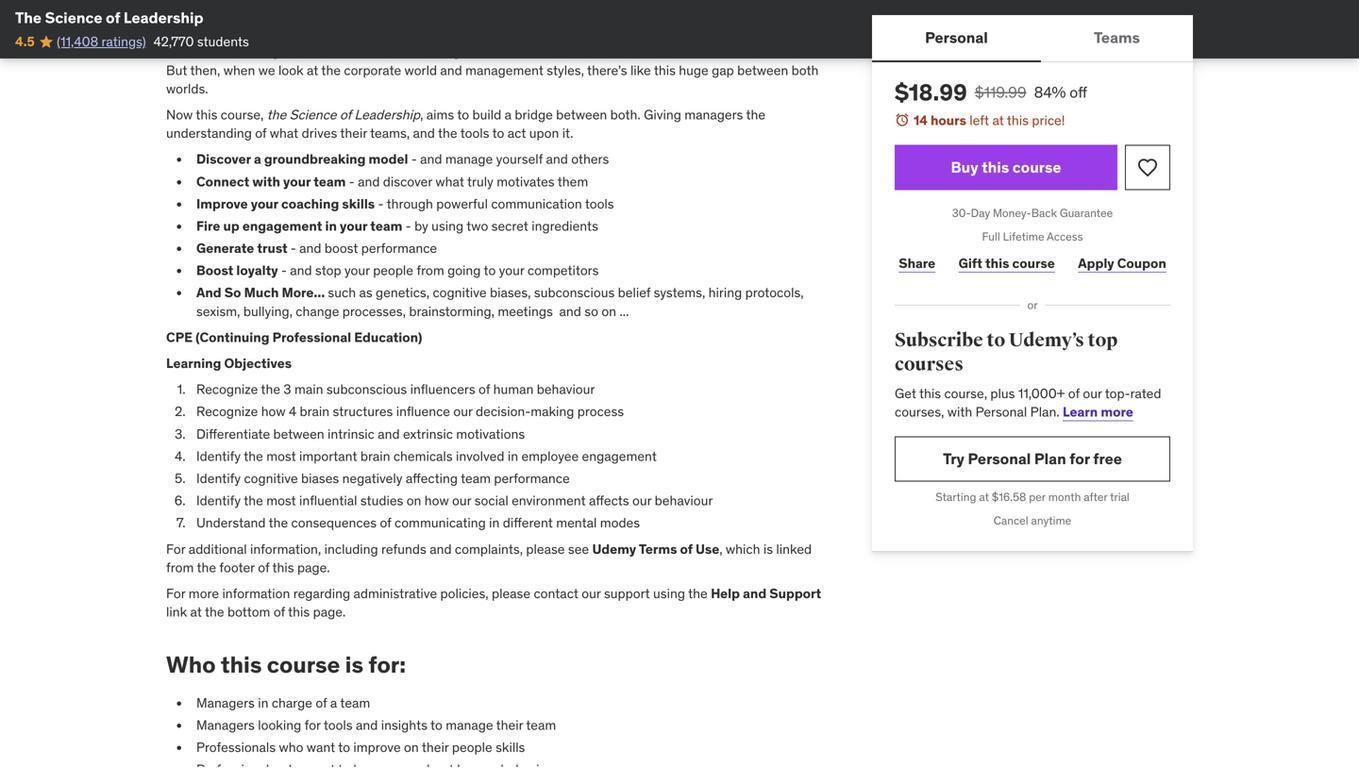 Task type: describe. For each thing, give the bounding box(es) containing it.
manage inside managers in charge of a team managers looking for tools and insights to manage their team professionals who want to improve on their people skills
[[446, 717, 493, 734]]

beings.
[[427, 43, 470, 60]]

- down discover
[[378, 195, 384, 212]]

this inside get this course, plus 11,000+ of our top-rated courses, with personal plan.
[[919, 385, 941, 402]]

styles,
[[547, 62, 584, 79]]

up
[[223, 218, 240, 235]]

2 vertical spatial personal
[[968, 449, 1031, 469]]

trial
[[1110, 490, 1130, 505]]

for for for additional information, including refunds and complaints, please see
[[166, 541, 185, 558]]

boost
[[196, 262, 233, 279]]

on inside cpe (continuing professional education) learning objectives recognize the 3 main subconscious influencers of human behaviour recognize how 4 brain structures influence our decision-making process differentiate between intrinsic and extrinsic motivations identify the most important brain chemicals involved in employee engagement identify cognitive biases negatively affecting team performance identify the most influential studies on how our social environment affects our behaviour understand the consequences of communicating in different mental modes
[[407, 492, 421, 509]]

this right now
[[196, 106, 218, 123]]

for more information regarding administrative policies, please contact our support using the help and support link at the bottom of this page.
[[166, 585, 821, 621]]

the up the understand
[[244, 492, 263, 509]]

and up the them
[[546, 151, 568, 168]]

belief
[[618, 284, 651, 301]]

at inside for more information regarding administrative policies, please contact our support using the help and support link at the bottom of this page.
[[190, 604, 202, 621]]

engagement inside cpe (continuing professional education) learning objectives recognize the 3 main subconscious influencers of human behaviour recognize how 4 brain structures influence our decision-making process differentiate between intrinsic and extrinsic motivations identify the most important brain chemicals involved in employee engagement identify cognitive biases negatively affecting team performance identify the most influential studies on how our social environment affects our behaviour understand the consequences of communicating in different mental modes
[[582, 448, 657, 465]]

and down ethology,
[[452, 25, 474, 42]]

team inside cpe (continuing professional education) learning objectives recognize the 3 main subconscious influencers of human behaviour recognize how 4 brain structures influence our decision-making process differentiate between intrinsic and extrinsic motivations identify the most important brain chemicals involved in employee engagement identify cognitive biases negatively affecting team performance identify the most influential studies on how our social environment affects our behaviour understand the consequences of communicating in different mental modes
[[461, 470, 491, 487]]

our up communicating
[[452, 492, 471, 509]]

neuro-
[[550, 25, 590, 42]]

- up discover
[[411, 151, 417, 168]]

looking
[[258, 717, 301, 734]]

of inside managers in charge of a team managers looking for tools and insights to manage their team professionals who want to improve on their people skills
[[316, 695, 327, 712]]

extrinsic
[[403, 426, 453, 443]]

neurosciences
[[270, 25, 355, 42]]

skills for -
[[342, 195, 375, 212]]

the up information,
[[269, 515, 288, 532]]

your up biases,
[[499, 262, 524, 279]]

(11,408
[[57, 33, 98, 50]]

access
[[1047, 229, 1083, 244]]

understand
[[196, 515, 266, 532]]

is inside , which is linked from the footer of this page.
[[764, 541, 773, 558]]

this inside button
[[982, 158, 1009, 177]]

in down gained
[[256, 25, 267, 42]]

aims
[[427, 106, 454, 123]]

3 identify from the top
[[196, 492, 241, 509]]

competitors
[[528, 262, 599, 279]]

your up such
[[345, 262, 370, 279]]

, for for additional information, including refunds and complaints, please see udemy terms of use
[[720, 541, 723, 558]]

course for who this course is for:
[[267, 651, 340, 679]]

of inside get this course, plus 11,000+ of our top-rated courses, with personal plan.
[[1068, 385, 1080, 402]]

course for buy this course
[[1013, 158, 1062, 177]]

top-
[[1105, 385, 1131, 402]]

your right improve
[[251, 195, 278, 212]]

of up decision- at the bottom left of the page
[[479, 381, 490, 398]]

breakthroughs
[[166, 25, 253, 42]]

between inside "the insights gained through social psychology, ethology, cognitive sciences and more recently the rapid breakthroughs in neurosciences thanks to mri's and advances in neuro-imagery, have given science a whole new understanding of who we are as human beings. but then, when we look at the corporate world and management styles, there's like this huge gap between both worlds."
[[737, 62, 789, 79]]

lifetime
[[1003, 229, 1045, 244]]

wishlist image
[[1137, 156, 1159, 179]]

0 vertical spatial we
[[325, 43, 342, 60]]

1 managers from the top
[[196, 695, 255, 712]]

truly
[[467, 173, 494, 190]]

and inside for more information regarding administrative policies, please contact our support using the help and support link at the bottom of this page.
[[743, 585, 767, 602]]

...
[[620, 303, 629, 320]]

2 identify from the top
[[196, 470, 241, 487]]

support
[[770, 585, 821, 602]]

a inside "the insights gained through social psychology, ethology, cognitive sciences and more recently the rapid breakthroughs in neurosciences thanks to mri's and advances in neuro-imagery, have given science a whole new understanding of who we are as human beings. but then, when we look at the corporate world and management styles, there's like this huge gap between both worlds."
[[757, 25, 764, 42]]

of inside , which is linked from the footer of this page.
[[258, 559, 269, 576]]

the up science
[[722, 6, 741, 23]]

more...
[[282, 284, 325, 301]]

communicating
[[395, 515, 486, 532]]

and down beings.
[[440, 62, 462, 79]]

to inside subscribe to udemy's top courses
[[987, 329, 1006, 352]]

get this course, plus 11,000+ of our top-rated courses, with personal plan.
[[895, 385, 1162, 420]]

in up complaints,
[[489, 515, 500, 532]]

and inside , aims to build a bridge between both. giving managers the understanding of what drives their teams, and the tools to act upon it.
[[413, 125, 435, 142]]

in down motivations
[[508, 448, 518, 465]]

courses
[[895, 353, 964, 376]]

new
[[166, 43, 190, 60]]

1 horizontal spatial leadership
[[354, 106, 420, 123]]

social inside cpe (continuing professional education) learning objectives recognize the 3 main subconscious influencers of human behaviour recognize how 4 brain structures influence our decision-making process differentiate between intrinsic and extrinsic motivations identify the most important brain chemicals involved in employee engagement identify cognitive biases negatively affecting team performance identify the most influential studies on how our social environment affects our behaviour understand the consequences of communicating in different mental modes
[[475, 492, 509, 509]]

education)
[[354, 329, 422, 346]]

influential
[[299, 492, 357, 509]]

as inside "the insights gained through social psychology, ethology, cognitive sciences and more recently the rapid breakthroughs in neurosciences thanks to mri's and advances in neuro-imagery, have given science a whole new understanding of who we are as human beings. but then, when we look at the corporate world and management styles, there's like this huge gap between both worlds."
[[367, 43, 380, 60]]

when
[[223, 62, 255, 79]]

learning
[[166, 355, 221, 372]]

from inside discover a groundbreaking model - and manage yourself and others connect with your team - and discover what truly motivates them improve your coaching skills - through powerful communication tools fire up engagement in your team - by using two secret ingredients generate trust - and boost performance boost loyalty - and stop your people from going to your competitors
[[417, 262, 444, 279]]

this right who
[[221, 651, 262, 679]]

tools inside , aims to build a bridge between both. giving managers the understanding of what drives their teams, and the tools to act upon it.
[[460, 125, 489, 142]]

on inside managers in charge of a team managers looking for tools and insights to manage their team professionals who want to improve on their people skills
[[404, 739, 419, 756]]

of down studies
[[380, 515, 391, 532]]

cognitive inside cpe (continuing professional education) learning objectives recognize the 3 main subconscious influencers of human behaviour recognize how 4 brain structures influence our decision-making process differentiate between intrinsic and extrinsic motivations identify the most important brain chemicals involved in employee engagement identify cognitive biases negatively affecting team performance identify the most influential studies on how our social environment affects our behaviour understand the consequences of communicating in different mental modes
[[244, 470, 298, 487]]

mental
[[556, 515, 597, 532]]

change
[[296, 303, 339, 320]]

policies,
[[440, 585, 489, 602]]

0 vertical spatial science
[[45, 8, 102, 27]]

to inside discover a groundbreaking model - and manage yourself and others connect with your team - and discover what truly motivates them improve your coaching skills - through powerful communication tools fire up engagement in your team - by using two secret ingredients generate trust - and boost performance boost loyalty - and stop your people from going to your competitors
[[484, 262, 496, 279]]

build
[[472, 106, 501, 123]]

both
[[792, 62, 819, 79]]

apply
[[1078, 255, 1115, 272]]

managers
[[685, 106, 743, 123]]

discover a groundbreaking model - and manage yourself and others connect with your team - and discover what truly motivates them improve your coaching skills - through powerful communication tools fire up engagement in your team - by using two secret ingredients generate trust - and boost performance boost loyalty - and stop your people from going to your competitors
[[196, 151, 614, 279]]

the down look
[[267, 106, 286, 123]]

apply coupon button
[[1074, 245, 1171, 282]]

objectives
[[224, 355, 292, 372]]

0 horizontal spatial brain
[[300, 403, 330, 420]]

this inside , which is linked from the footer of this page.
[[272, 559, 294, 576]]

the for the insights gained through social psychology, ethology, cognitive sciences and more recently the rapid breakthroughs in neurosciences thanks to mri's and advances in neuro-imagery, have given science a whole new understanding of who we are as human beings. but then, when we look at the corporate world and management styles, there's like this huge gap between both worlds.
[[166, 6, 188, 23]]

0 horizontal spatial is
[[345, 651, 364, 679]]

and up stop
[[299, 240, 321, 257]]

given
[[674, 25, 706, 42]]

who inside managers in charge of a team managers looking for tools and insights to manage their team professionals who want to improve on their people skills
[[279, 739, 303, 756]]

between inside , aims to build a bridge between both. giving managers the understanding of what drives their teams, and the tools to act upon it.
[[556, 106, 607, 123]]

affects
[[589, 492, 629, 509]]

there's
[[587, 62, 627, 79]]

the inside , which is linked from the footer of this page.
[[197, 559, 216, 576]]

udemy's
[[1009, 329, 1084, 352]]

using inside for more information regarding administrative policies, please contact our support using the help and support link at the bottom of this page.
[[653, 585, 685, 602]]

learn more link
[[1063, 403, 1134, 420]]

discover
[[196, 151, 251, 168]]

the down aims
[[438, 125, 457, 142]]

making
[[531, 403, 574, 420]]

2 managers from the top
[[196, 717, 255, 734]]

ratings)
[[101, 33, 146, 50]]

a inside , aims to build a bridge between both. giving managers the understanding of what drives their teams, and the tools to act upon it.
[[505, 106, 512, 123]]

30-day money-back guarantee full lifetime access
[[952, 206, 1113, 244]]

apply coupon
[[1078, 255, 1167, 272]]

yourself
[[496, 151, 543, 168]]

the right managers
[[746, 106, 766, 123]]

want
[[307, 739, 335, 756]]

of inside , aims to build a bridge between both. giving managers the understanding of what drives their teams, and the tools to act upon it.
[[255, 125, 267, 142]]

0 vertical spatial how
[[261, 403, 286, 420]]

your up coaching
[[283, 173, 311, 190]]

upon
[[529, 125, 559, 142]]

share button
[[895, 245, 940, 282]]

this left price!
[[1007, 112, 1029, 129]]

consequences
[[291, 515, 377, 532]]

subconscious inside cpe (continuing professional education) learning objectives recognize the 3 main subconscious influencers of human behaviour recognize how 4 brain structures influence our decision-making process differentiate between intrinsic and extrinsic motivations identify the most important brain chemicals involved in employee engagement identify cognitive biases negatively affecting team performance identify the most influential studies on how our social environment affects our behaviour understand the consequences of communicating in different mental modes
[[326, 381, 407, 398]]

1 vertical spatial we
[[258, 62, 275, 79]]

our inside for more information regarding administrative policies, please contact our support using the help and support link at the bottom of this page.
[[582, 585, 601, 602]]

from inside , which is linked from the footer of this page.
[[166, 559, 194, 576]]

structures
[[333, 403, 393, 420]]

main
[[295, 381, 323, 398]]

cpe
[[166, 329, 193, 346]]

at inside starting at $16.58 per month after trial cancel anytime
[[979, 490, 989, 505]]

anytime
[[1031, 513, 1072, 528]]

more for for more information regarding administrative policies, please contact our support using the help and support link at the bottom of this page.
[[189, 585, 219, 602]]

learn
[[1063, 403, 1098, 420]]

information,
[[250, 541, 321, 558]]

a inside discover a groundbreaking model - and manage yourself and others connect with your team - and discover what truly motivates them improve your coaching skills - through powerful communication tools fire up engagement in your team - by using two secret ingredients generate trust - and boost performance boost loyalty - and stop your people from going to your competitors
[[254, 151, 261, 168]]

gift this course link
[[955, 245, 1059, 282]]

money-
[[993, 206, 1032, 221]]

cognitive inside such as genetics, cognitive biases, subconscious belief systems, hiring protocols, sexism, bullying, change processes, brainstorming, meetings  and so on ...
[[433, 284, 487, 301]]

tab list containing personal
[[872, 15, 1193, 62]]

see
[[568, 541, 589, 558]]

cpe (continuing professional education) learning objectives recognize the 3 main subconscious influencers of human behaviour recognize how 4 brain structures influence our decision-making process differentiate between intrinsic and extrinsic motivations identify the most important brain chemicals involved in employee engagement identify cognitive biases negatively affecting team performance identify the most influential studies on how our social environment affects our behaviour understand the consequences of communicating in different mental modes
[[166, 329, 713, 532]]

insights inside managers in charge of a team managers looking for tools and insights to manage their team professionals who want to improve on their people skills
[[381, 717, 428, 734]]

the right look
[[321, 62, 341, 79]]

including
[[324, 541, 378, 558]]

support
[[604, 585, 650, 602]]

gap
[[712, 62, 734, 79]]

- left by
[[406, 218, 411, 235]]

coaching
[[281, 195, 339, 212]]

with inside discover a groundbreaking model - and manage yourself and others connect with your team - and discover what truly motivates them improve your coaching skills - through powerful communication tools fire up engagement in your team - by using two secret ingredients generate trust - and boost performance boost loyalty - and stop your people from going to your competitors
[[252, 173, 280, 190]]

plan.
[[1031, 403, 1060, 420]]

1 recognize from the top
[[196, 381, 258, 398]]

2 vertical spatial their
[[422, 739, 449, 756]]

the left bottom
[[205, 604, 224, 621]]

employee
[[522, 448, 579, 465]]

alarm image
[[895, 112, 910, 127]]

the left help
[[688, 585, 708, 602]]

- down groundbreaking
[[349, 173, 355, 190]]

2 most from the top
[[266, 492, 296, 509]]

at right left
[[993, 112, 1004, 129]]

ethology,
[[443, 6, 497, 23]]

using inside discover a groundbreaking model - and manage yourself and others connect with your team - and discover what truly motivates them improve your coaching skills - through powerful communication tools fire up engagement in your team - by using two secret ingredients generate trust - and boost performance boost loyalty - and stop your people from going to your competitors
[[432, 218, 464, 235]]

as inside such as genetics, cognitive biases, subconscious belief systems, hiring protocols, sexism, bullying, change processes, brainstorming, meetings  and so on ...
[[359, 284, 373, 301]]

and up more...
[[290, 262, 312, 279]]

affecting
[[406, 470, 458, 487]]

in left the neuro-
[[536, 25, 547, 42]]

are
[[345, 43, 364, 60]]

1 vertical spatial science
[[290, 106, 337, 123]]

and inside managers in charge of a team managers looking for tools and insights to manage their team professionals who want to improve on their people skills
[[356, 717, 378, 734]]

managers in charge of a team managers looking for tools and insights to manage their team professionals who want to improve on their people skills
[[196, 695, 556, 756]]

professionals
[[196, 739, 276, 756]]

modes
[[600, 515, 640, 532]]

through inside discover a groundbreaking model - and manage yourself and others connect with your team - and discover what truly motivates them improve your coaching skills - through powerful communication tools fire up engagement in your team - by using two secret ingredients generate trust - and boost performance boost loyalty - and stop your people from going to your competitors
[[387, 195, 433, 212]]

, for now this course, the science of leadership
[[420, 106, 423, 123]]

secret
[[492, 218, 528, 235]]

buy this course
[[951, 158, 1062, 177]]

of left use
[[680, 541, 693, 558]]

the for the science of leadership
[[15, 8, 42, 27]]

regarding
[[293, 585, 350, 602]]

bullying,
[[243, 303, 293, 320]]

important
[[299, 448, 357, 465]]



Task type: vqa. For each thing, say whether or not it's contained in the screenshot.
xsmall image for Português (140)
no



Task type: locate. For each thing, give the bounding box(es) containing it.
2 vertical spatial identify
[[196, 492, 241, 509]]

the science of leadership
[[15, 8, 204, 27]]

on right improve
[[404, 739, 419, 756]]

through up neurosciences
[[284, 6, 331, 23]]

1 vertical spatial with
[[948, 403, 973, 420]]

1 horizontal spatial we
[[325, 43, 342, 60]]

starting
[[936, 490, 977, 505]]

0 horizontal spatial we
[[258, 62, 275, 79]]

1 vertical spatial identify
[[196, 470, 241, 487]]

0 horizontal spatial using
[[432, 218, 464, 235]]

with right connect
[[252, 173, 280, 190]]

1 vertical spatial is
[[345, 651, 364, 679]]

free
[[1094, 449, 1122, 469]]

- down trust
[[281, 262, 287, 279]]

1 horizontal spatial is
[[764, 541, 773, 558]]

of down corporate
[[340, 106, 351, 123]]

course, for plus
[[944, 385, 987, 402]]

1 vertical spatial please
[[492, 585, 531, 602]]

of right charge
[[316, 695, 327, 712]]

on down affecting
[[407, 492, 421, 509]]

1 horizontal spatial brain
[[360, 448, 390, 465]]

for inside for more information regarding administrative policies, please contact our support using the help and support link at the bottom of this page.
[[166, 585, 185, 602]]

such as genetics, cognitive biases, subconscious belief systems, hiring protocols, sexism, bullying, change processes, brainstorming, meetings  and so on ...
[[196, 284, 804, 320]]

our inside get this course, plus 11,000+ of our top-rated courses, with personal plan.
[[1083, 385, 1102, 402]]

understanding up discover
[[166, 125, 252, 142]]

0 horizontal spatial the
[[15, 8, 42, 27]]

left
[[970, 112, 989, 129]]

, which is linked from the footer of this page.
[[166, 541, 812, 576]]

between
[[737, 62, 789, 79], [556, 106, 607, 123], [273, 426, 324, 443]]

0 horizontal spatial science
[[45, 8, 102, 27]]

1 horizontal spatial behaviour
[[655, 492, 713, 509]]

1 vertical spatial behaviour
[[655, 492, 713, 509]]

1 horizontal spatial skills
[[496, 739, 525, 756]]

2 horizontal spatial between
[[737, 62, 789, 79]]

42,770
[[154, 33, 194, 50]]

0 horizontal spatial engagement
[[242, 218, 322, 235]]

with right courses,
[[948, 403, 973, 420]]

of up ratings)
[[106, 8, 120, 27]]

is left for:
[[345, 651, 364, 679]]

course inside button
[[1013, 158, 1062, 177]]

in inside managers in charge of a team managers looking for tools and insights to manage their team professionals who want to improve on their people skills
[[258, 695, 269, 712]]

human inside cpe (continuing professional education) learning objectives recognize the 3 main subconscious influencers of human behaviour recognize how 4 brain structures influence our decision-making process differentiate between intrinsic and extrinsic motivations identify the most important brain chemicals involved in employee engagement identify cognitive biases negatively affecting team performance identify the most influential studies on how our social environment affects our behaviour understand the consequences of communicating in different mental modes
[[493, 381, 534, 398]]

human inside "the insights gained through social psychology, ethology, cognitive sciences and more recently the rapid breakthroughs in neurosciences thanks to mri's and advances in neuro-imagery, have given science a whole new understanding of who we are as human beings. but then, when we look at the corporate world and management styles, there's like this huge gap between both worlds."
[[384, 43, 424, 60]]

0 horizontal spatial leadership
[[124, 8, 204, 27]]

using right by
[[432, 218, 464, 235]]

a inside managers in charge of a team managers looking for tools and insights to manage their team professionals who want to improve on their people skills
[[330, 695, 337, 712]]

1 vertical spatial manage
[[446, 717, 493, 734]]

0 vertical spatial subconscious
[[534, 284, 615, 301]]

$119.99
[[975, 83, 1027, 102]]

1 horizontal spatial with
[[948, 403, 973, 420]]

price!
[[1032, 112, 1065, 129]]

engagement inside discover a groundbreaking model - and manage yourself and others connect with your team - and discover what truly motivates them improve your coaching skills - through powerful communication tools fire up engagement in your team - by using two secret ingredients generate trust - and boost performance boost loyalty - and stop your people from going to your competitors
[[242, 218, 322, 235]]

management
[[466, 62, 544, 79]]

of down information
[[274, 604, 285, 621]]

0 vertical spatial insights
[[191, 6, 238, 23]]

leadership up teams,
[[354, 106, 420, 123]]

30-
[[952, 206, 971, 221]]

personal inside button
[[925, 28, 988, 47]]

how up communicating
[[425, 492, 449, 509]]

0 horizontal spatial people
[[373, 262, 413, 279]]

information
[[222, 585, 290, 602]]

1 for from the top
[[166, 541, 185, 558]]

brainstorming,
[[409, 303, 495, 320]]

a down rapid
[[757, 25, 764, 42]]

0 horizontal spatial between
[[273, 426, 324, 443]]

and down communicating
[[430, 541, 452, 558]]

0 horizontal spatial for
[[305, 717, 321, 734]]

of up look
[[283, 43, 294, 60]]

what inside , aims to build a bridge between both. giving managers the understanding of what drives their teams, and the tools to act upon it.
[[270, 125, 299, 142]]

at right link
[[190, 604, 202, 621]]

1 horizontal spatial ,
[[720, 541, 723, 558]]

rated
[[1131, 385, 1162, 402]]

1 vertical spatial insights
[[381, 717, 428, 734]]

- right trust
[[291, 240, 296, 257]]

sexism,
[[196, 303, 240, 320]]

more for learn more
[[1101, 403, 1134, 420]]

of inside "the insights gained through social psychology, ethology, cognitive sciences and more recently the rapid breakthroughs in neurosciences thanks to mri's and advances in neuro-imagery, have given science a whole new understanding of who we are as human beings. but then, when we look at the corporate world and management styles, there's like this huge gap between both worlds."
[[283, 43, 294, 60]]

course up charge
[[267, 651, 340, 679]]

in inside discover a groundbreaking model - and manage yourself and others connect with your team - and discover what truly motivates them improve your coaching skills - through powerful communication tools fire up engagement in your team - by using two secret ingredients generate trust - and boost performance boost loyalty - and stop your people from going to your competitors
[[325, 218, 337, 235]]

0 horizontal spatial more
[[189, 585, 219, 602]]

human up world
[[384, 43, 424, 60]]

what inside discover a groundbreaking model - and manage yourself and others connect with your team - and discover what truly motivates them improve your coaching skills - through powerful communication tools fire up engagement in your team - by using two secret ingredients generate trust - and boost performance boost loyalty - and stop your people from going to your competitors
[[436, 173, 464, 190]]

0 vertical spatial is
[[764, 541, 773, 558]]

1 horizontal spatial for
[[1070, 449, 1090, 469]]

between inside cpe (continuing professional education) learning objectives recognize the 3 main subconscious influencers of human behaviour recognize how 4 brain structures influence our decision-making process differentiate between intrinsic and extrinsic motivations identify the most important brain chemicals involved in employee engagement identify cognitive biases negatively affecting team performance identify the most influential studies on how our social environment affects our behaviour understand the consequences of communicating in different mental modes
[[273, 426, 324, 443]]

what down now this course, the science of leadership at the top left
[[270, 125, 299, 142]]

more down top-
[[1101, 403, 1134, 420]]

people inside managers in charge of a team managers looking for tools and insights to manage their team professionals who want to improve on their people skills
[[452, 739, 492, 756]]

the insights gained through social psychology, ethology, cognitive sciences and more recently the rapid breakthroughs in neurosciences thanks to mri's and advances in neuro-imagery, have given science a whole new understanding of who we are as human beings. but then, when we look at the corporate world and management styles, there's like this huge gap between both worlds.
[[166, 6, 819, 97]]

, inside , aims to build a bridge between both. giving managers the understanding of what drives their teams, and the tools to act upon it.
[[420, 106, 423, 123]]

skills for their
[[496, 739, 525, 756]]

teams button
[[1041, 15, 1193, 60]]

we left look
[[258, 62, 275, 79]]

0 vertical spatial performance
[[361, 240, 437, 257]]

1 vertical spatial more
[[1101, 403, 1134, 420]]

help
[[711, 585, 740, 602]]

thanks
[[358, 25, 398, 42]]

0 vertical spatial recognize
[[196, 381, 258, 398]]

different
[[503, 515, 553, 532]]

understanding up when
[[194, 43, 279, 60]]

get
[[895, 385, 917, 402]]

skills
[[342, 195, 375, 212], [496, 739, 525, 756]]

this right gift
[[986, 255, 1010, 272]]

,
[[420, 106, 423, 123], [720, 541, 723, 558]]

0 vertical spatial who
[[297, 43, 322, 60]]

and right help
[[743, 585, 767, 602]]

1 horizontal spatial their
[[422, 739, 449, 756]]

gift
[[959, 255, 983, 272]]

for left free
[[1070, 449, 1090, 469]]

mri's
[[416, 25, 449, 42]]

after
[[1084, 490, 1108, 505]]

who inside "the insights gained through social psychology, ethology, cognitive sciences and more recently the rapid breakthroughs in neurosciences thanks to mri's and advances in neuro-imagery, have given science a whole new understanding of who we are as human beings. but then, when we look at the corporate world and management styles, there's like this huge gap between both worlds."
[[297, 43, 322, 60]]

of
[[106, 8, 120, 27], [283, 43, 294, 60], [340, 106, 351, 123], [255, 125, 267, 142], [479, 381, 490, 398], [1068, 385, 1080, 402], [380, 515, 391, 532], [680, 541, 693, 558], [258, 559, 269, 576], [274, 604, 285, 621], [316, 695, 327, 712]]

involved
[[456, 448, 505, 465]]

as up processes,
[[359, 284, 373, 301]]

0 vertical spatial between
[[737, 62, 789, 79]]

who down "looking"
[[279, 739, 303, 756]]

1 horizontal spatial cognitive
[[433, 284, 487, 301]]

42,770 students
[[154, 33, 249, 50]]

subconscious inside such as genetics, cognitive biases, subconscious belief systems, hiring protocols, sexism, bullying, change processes, brainstorming, meetings  and so on ...
[[534, 284, 615, 301]]

0 vertical spatial cognitive
[[500, 6, 554, 23]]

tab list
[[872, 15, 1193, 62]]

tools down build
[[460, 125, 489, 142]]

0 horizontal spatial human
[[384, 43, 424, 60]]

0 horizontal spatial social
[[334, 6, 368, 23]]

0 vertical spatial please
[[526, 541, 565, 558]]

, inside , which is linked from the footer of this page.
[[720, 541, 723, 558]]

biases,
[[490, 284, 531, 301]]

science
[[709, 25, 754, 42]]

so
[[224, 284, 241, 301]]

2 vertical spatial course
[[267, 651, 340, 679]]

1 horizontal spatial what
[[436, 173, 464, 190]]

for for for more information regarding administrative policies, please contact our support using the
[[166, 585, 185, 602]]

1 vertical spatial people
[[452, 739, 492, 756]]

1 vertical spatial on
[[407, 492, 421, 509]]

through down discover
[[387, 195, 433, 212]]

subconscious down competitors at the left of the page
[[534, 284, 615, 301]]

to inside "the insights gained through social psychology, ethology, cognitive sciences and more recently the rapid breakthroughs in neurosciences thanks to mri's and advances in neuro-imagery, have given science a whole new understanding of who we are as human beings. but then, when we look at the corporate world and management styles, there's like this huge gap between both worlds."
[[401, 25, 413, 42]]

1 horizontal spatial engagement
[[582, 448, 657, 465]]

0 horizontal spatial through
[[284, 6, 331, 23]]

1 horizontal spatial performance
[[494, 470, 570, 487]]

this inside "the insights gained through social psychology, ethology, cognitive sciences and more recently the rapid breakthroughs in neurosciences thanks to mri's and advances in neuro-imagery, have given science a whole new understanding of who we are as human beings. but then, when we look at the corporate world and management styles, there's like this huge gap between both worlds."
[[654, 62, 676, 79]]

sciences
[[558, 6, 609, 23]]

manage inside discover a groundbreaking model - and manage yourself and others connect with your team - and discover what truly motivates them improve your coaching skills - through powerful communication tools fire up engagement in your team - by using two secret ingredients generate trust - and boost performance boost loyalty - and stop your people from going to your competitors
[[445, 151, 493, 168]]

page. inside for more information regarding administrative policies, please contact our support using the help and support link at the bottom of this page.
[[313, 604, 346, 621]]

month
[[1049, 490, 1081, 505]]

model
[[369, 151, 408, 168]]

such
[[328, 284, 356, 301]]

0 vertical spatial skills
[[342, 195, 375, 212]]

performance
[[361, 240, 437, 257], [494, 470, 570, 487]]

0 vertical spatial leadership
[[124, 8, 204, 27]]

0 vertical spatial their
[[340, 125, 367, 142]]

of inside for more information regarding administrative policies, please contact our support using the help and support link at the bottom of this page.
[[274, 604, 285, 621]]

course up the back on the top
[[1013, 158, 1062, 177]]

buy this course button
[[895, 145, 1118, 190]]

this right buy
[[982, 158, 1009, 177]]

how left "4"
[[261, 403, 286, 420]]

insights up improve
[[381, 717, 428, 734]]

so
[[585, 303, 598, 320]]

1 horizontal spatial between
[[556, 106, 607, 123]]

cancel
[[994, 513, 1029, 528]]

1 vertical spatial personal
[[976, 403, 1027, 420]]

performance up environment
[[494, 470, 570, 487]]

between up "it."
[[556, 106, 607, 123]]

courses,
[[895, 403, 944, 420]]

try personal plan for free link
[[895, 437, 1171, 482]]

cognitive inside "the insights gained through social psychology, ethology, cognitive sciences and more recently the rapid breakthroughs in neurosciences thanks to mri's and advances in neuro-imagery, have given science a whole new understanding of who we are as human beings. but then, when we look at the corporate world and management styles, there's like this huge gap between both worlds."
[[500, 6, 554, 23]]

both.
[[610, 106, 641, 123]]

hiring
[[709, 284, 742, 301]]

a right discover
[[254, 151, 261, 168]]

1 vertical spatial understanding
[[166, 125, 252, 142]]

1 vertical spatial ,
[[720, 541, 723, 558]]

most down "4"
[[266, 448, 296, 465]]

1 identify from the top
[[196, 448, 241, 465]]

1 horizontal spatial subconscious
[[534, 284, 615, 301]]

14 hours left at this price!
[[914, 112, 1065, 129]]

differentiate
[[196, 426, 270, 443]]

like
[[631, 62, 651, 79]]

0 horizontal spatial subconscious
[[326, 381, 407, 398]]

subscribe
[[895, 329, 983, 352]]

understanding inside , aims to build a bridge between both. giving managers the understanding of what drives their teams, and the tools to act upon it.
[[166, 125, 252, 142]]

of right footer
[[258, 559, 269, 576]]

course, for the
[[221, 106, 264, 123]]

brain right "4"
[[300, 403, 330, 420]]

and up imagery,
[[612, 6, 634, 23]]

4.5
[[15, 33, 35, 50]]

1 horizontal spatial from
[[417, 262, 444, 279]]

1 vertical spatial page.
[[313, 604, 346, 621]]

1 horizontal spatial human
[[493, 381, 534, 398]]

now
[[166, 106, 193, 123]]

and up discover
[[420, 151, 442, 168]]

course, inside get this course, plus 11,000+ of our top-rated courses, with personal plan.
[[944, 385, 987, 402]]

a right charge
[[330, 695, 337, 712]]

personal inside get this course, plus 11,000+ of our top-rated courses, with personal plan.
[[976, 403, 1027, 420]]

from down additional
[[166, 559, 194, 576]]

insights up breakthroughs
[[191, 6, 238, 23]]

for inside managers in charge of a team managers looking for tools and insights to manage their team professionals who want to improve on their people skills
[[305, 717, 321, 734]]

your up boost
[[340, 218, 367, 235]]

performance inside discover a groundbreaking model - and manage yourself and others connect with your team - and discover what truly motivates them improve your coaching skills - through powerful communication tools fire up engagement in your team - by using two secret ingredients generate trust - and boost performance boost loyalty - and stop your people from going to your competitors
[[361, 240, 437, 257]]

social inside "the insights gained through social psychology, ethology, cognitive sciences and more recently the rapid breakthroughs in neurosciences thanks to mri's and advances in neuro-imagery, have given science a whole new understanding of who we are as human beings. but then, when we look at the corporate world and management styles, there's like this huge gap between both worlds."
[[334, 6, 368, 23]]

2 vertical spatial between
[[273, 426, 324, 443]]

1 vertical spatial managers
[[196, 717, 255, 734]]

skills inside managers in charge of a team managers looking for tools and insights to manage their team professionals who want to improve on their people skills
[[496, 739, 525, 756]]

which
[[726, 541, 760, 558]]

gained
[[241, 6, 281, 23]]

people inside discover a groundbreaking model - and manage yourself and others connect with your team - and discover what truly motivates them improve your coaching skills - through powerful communication tools fire up engagement in your team - by using two secret ingredients generate trust - and boost performance boost loyalty - and stop your people from going to your competitors
[[373, 262, 413, 279]]

0 horizontal spatial what
[[270, 125, 299, 142]]

course,
[[221, 106, 264, 123], [944, 385, 987, 402]]

footer
[[219, 559, 255, 576]]

1 vertical spatial most
[[266, 492, 296, 509]]

page. down regarding
[[313, 604, 346, 621]]

1 vertical spatial performance
[[494, 470, 570, 487]]

performance for by
[[361, 240, 437, 257]]

0 vertical spatial page.
[[297, 559, 330, 576]]

the down differentiate at the bottom left of page
[[244, 448, 263, 465]]

of up learn
[[1068, 385, 1080, 402]]

our down the influencers
[[453, 403, 473, 420]]

cognitive
[[500, 6, 554, 23], [433, 284, 487, 301], [244, 470, 298, 487]]

1 vertical spatial social
[[475, 492, 509, 509]]

a up "act"
[[505, 106, 512, 123]]

tools inside discover a groundbreaking model - and manage yourself and others connect with your team - and discover what truly motivates them improve your coaching skills - through powerful communication tools fire up engagement in your team - by using two secret ingredients generate trust - and boost performance boost loyalty - and stop your people from going to your competitors
[[585, 195, 614, 212]]

0 vertical spatial identify
[[196, 448, 241, 465]]

0 horizontal spatial skills
[[342, 195, 375, 212]]

1 horizontal spatial through
[[387, 195, 433, 212]]

this up courses,
[[919, 385, 941, 402]]

full
[[982, 229, 1000, 244]]

0 horizontal spatial performance
[[361, 240, 437, 257]]

groundbreaking
[[264, 151, 366, 168]]

human up decision- at the bottom left of the page
[[493, 381, 534, 398]]

more inside "the insights gained through social psychology, ethology, cognitive sciences and more recently the rapid breakthroughs in neurosciences thanks to mri's and advances in neuro-imagery, have given science a whole new understanding of who we are as human beings. but then, when we look at the corporate world and management styles, there's like this huge gap between both worlds."
[[638, 6, 668, 23]]

1 vertical spatial brain
[[360, 448, 390, 465]]

and inside cpe (continuing professional education) learning objectives recognize the 3 main subconscious influencers of human behaviour recognize how 4 brain structures influence our decision-making process differentiate between intrinsic and extrinsic motivations identify the most important brain chemicals involved in employee engagement identify cognitive biases negatively affecting team performance identify the most influential studies on how our social environment affects our behaviour understand the consequences of communicating in different mental modes
[[378, 426, 400, 443]]

as
[[367, 43, 380, 60], [359, 284, 373, 301]]

social up thanks
[[334, 6, 368, 23]]

0 vertical spatial brain
[[300, 403, 330, 420]]

for up link
[[166, 585, 185, 602]]

0 horizontal spatial with
[[252, 173, 280, 190]]

teams
[[1094, 28, 1140, 47]]

1 vertical spatial leadership
[[354, 106, 420, 123]]

tools inside managers in charge of a team managers looking for tools and insights to manage their team professionals who want to improve on their people skills
[[324, 717, 353, 734]]

processes,
[[342, 303, 406, 320]]

through inside "the insights gained through social psychology, ethology, cognitive sciences and more recently the rapid breakthroughs in neurosciences thanks to mri's and advances in neuro-imagery, have given science a whole new understanding of who we are as human beings. but then, when we look at the corporate world and management styles, there's like this huge gap between both worlds."
[[284, 6, 331, 23]]

personal down "plus"
[[976, 403, 1027, 420]]

1 vertical spatial using
[[653, 585, 685, 602]]

on inside such as genetics, cognitive biases, subconscious belief systems, hiring protocols, sexism, bullying, change processes, brainstorming, meetings  and so on ...
[[602, 303, 616, 320]]

performance for involved
[[494, 470, 570, 487]]

course, left "plus"
[[944, 385, 987, 402]]

$18.99 $119.99 84% off
[[895, 78, 1088, 107]]

at left the $16.58
[[979, 490, 989, 505]]

0 horizontal spatial from
[[166, 559, 194, 576]]

0 horizontal spatial insights
[[191, 6, 238, 23]]

the left 3
[[261, 381, 280, 398]]

1 vertical spatial cognitive
[[433, 284, 487, 301]]

additional
[[189, 541, 247, 558]]

0 horizontal spatial ,
[[420, 106, 423, 123]]

0 vertical spatial course
[[1013, 158, 1062, 177]]

1 most from the top
[[266, 448, 296, 465]]

this
[[654, 62, 676, 79], [196, 106, 218, 123], [1007, 112, 1029, 129], [982, 158, 1009, 177], [986, 255, 1010, 272], [919, 385, 941, 402], [272, 559, 294, 576], [288, 604, 310, 621], [221, 651, 262, 679]]

please down , which is linked from the footer of this page.
[[492, 585, 531, 602]]

most left influential
[[266, 492, 296, 509]]

2 for from the top
[[166, 585, 185, 602]]

behaviour up making
[[537, 381, 595, 398]]

students
[[197, 33, 249, 50]]

tools down the them
[[585, 195, 614, 212]]

0 vertical spatial most
[[266, 448, 296, 465]]

understanding inside "the insights gained through social psychology, ethology, cognitive sciences and more recently the rapid breakthroughs in neurosciences thanks to mri's and advances in neuro-imagery, have given science a whole new understanding of who we are as human beings. but then, when we look at the corporate world and management styles, there's like this huge gap between both worlds."
[[194, 43, 279, 60]]

skills inside discover a groundbreaking model - and manage yourself and others connect with your team - and discover what truly motivates them improve your coaching skills - through powerful communication tools fire up engagement in your team - by using two secret ingredients generate trust - and boost performance boost loyalty - and stop your people from going to your competitors
[[342, 195, 375, 212]]

insights
[[191, 6, 238, 23], [381, 717, 428, 734]]

imagery,
[[590, 25, 640, 42]]

with inside get this course, plus 11,000+ of our top-rated courses, with personal plan.
[[948, 403, 973, 420]]

we left are
[[325, 43, 342, 60]]

0 vertical spatial engagement
[[242, 218, 322, 235]]

identify
[[196, 448, 241, 465], [196, 470, 241, 487], [196, 492, 241, 509]]

psychology,
[[371, 6, 440, 23]]

1 horizontal spatial more
[[638, 6, 668, 23]]

2 horizontal spatial their
[[496, 717, 523, 734]]

their inside , aims to build a bridge between both. giving managers the understanding of what drives their teams, and the tools to act upon it.
[[340, 125, 367, 142]]

using right support
[[653, 585, 685, 602]]

bridge
[[515, 106, 553, 123]]

the inside "the insights gained through social psychology, ethology, cognitive sciences and more recently the rapid breakthroughs in neurosciences thanks to mri's and advances in neuro-imagery, have given science a whole new understanding of who we are as human beings. but then, when we look at the corporate world and management styles, there's like this huge gap between both worlds."
[[166, 6, 188, 23]]

is
[[764, 541, 773, 558], [345, 651, 364, 679]]

1 horizontal spatial how
[[425, 492, 449, 509]]

and down model
[[358, 173, 380, 190]]

advances
[[477, 25, 533, 42]]

2 horizontal spatial cognitive
[[500, 6, 554, 23]]

1 vertical spatial for
[[305, 717, 321, 734]]

performance inside cpe (continuing professional education) learning objectives recognize the 3 main subconscious influencers of human behaviour recognize how 4 brain structures influence our decision-making process differentiate between intrinsic and extrinsic motivations identify the most important brain chemicals involved in employee engagement identify cognitive biases negatively affecting team performance identify the most influential studies on how our social environment affects our behaviour understand the consequences of communicating in different mental modes
[[494, 470, 570, 487]]

page. inside , which is linked from the footer of this page.
[[297, 559, 330, 576]]

at inside "the insights gained through social psychology, ethology, cognitive sciences and more recently the rapid breakthroughs in neurosciences thanks to mri's and advances in neuro-imagery, have given science a whole new understanding of who we are as human beings. but then, when we look at the corporate world and management styles, there's like this huge gap between both worlds."
[[307, 62, 318, 79]]

recognize
[[196, 381, 258, 398], [196, 403, 258, 420]]

how
[[261, 403, 286, 420], [425, 492, 449, 509]]

0 horizontal spatial behaviour
[[537, 381, 595, 398]]

more inside for more information regarding administrative policies, please contact our support using the help and support link at the bottom of this page.
[[189, 585, 219, 602]]

in
[[256, 25, 267, 42], [536, 25, 547, 42], [325, 218, 337, 235], [508, 448, 518, 465], [489, 515, 500, 532], [258, 695, 269, 712]]

1 horizontal spatial insights
[[381, 717, 428, 734]]

science up 'drives'
[[290, 106, 337, 123]]

charge
[[272, 695, 312, 712]]

0 vertical spatial from
[[417, 262, 444, 279]]

insights inside "the insights gained through social psychology, ethology, cognitive sciences and more recently the rapid breakthroughs in neurosciences thanks to mri's and advances in neuro-imagery, have given science a whole new understanding of who we are as human beings. but then, when we look at the corporate world and management styles, there's like this huge gap between both worlds."
[[191, 6, 238, 23]]

brain up negatively
[[360, 448, 390, 465]]

plan
[[1035, 449, 1066, 469]]

2 recognize from the top
[[196, 403, 258, 420]]

0 vertical spatial personal
[[925, 28, 988, 47]]

for up want
[[305, 717, 321, 734]]

0 vertical spatial using
[[432, 218, 464, 235]]

our up modes
[[633, 492, 652, 509]]

use
[[696, 541, 720, 558]]

in up boost
[[325, 218, 337, 235]]

this inside for more information regarding administrative policies, please contact our support using the help and support link at the bottom of this page.
[[288, 604, 310, 621]]

fire
[[196, 218, 220, 235]]

please inside for more information regarding administrative policies, please contact our support using the help and support link at the bottom of this page.
[[492, 585, 531, 602]]

, left which
[[720, 541, 723, 558]]

course for gift this course
[[1013, 255, 1055, 272]]

cognitive up brainstorming, at the left top of the page
[[433, 284, 487, 301]]

course down lifetime
[[1013, 255, 1055, 272]]

1 vertical spatial tools
[[585, 195, 614, 212]]

0 vertical spatial behaviour
[[537, 381, 595, 398]]

from left going
[[417, 262, 444, 279]]

discover
[[383, 173, 432, 190]]



